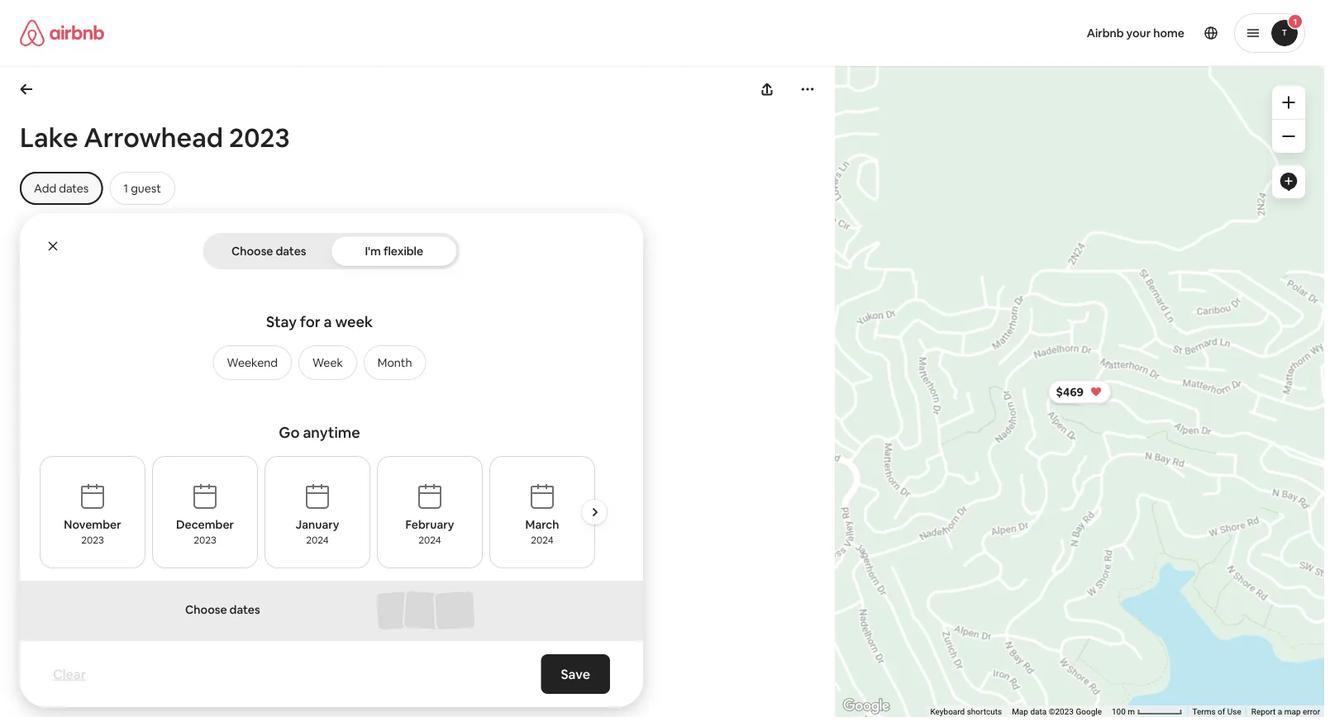 Task type: vqa. For each thing, say whether or not it's contained in the screenshot.
the leftmost place
no



Task type: locate. For each thing, give the bounding box(es) containing it.
· left saved
[[67, 518, 70, 535]]

1 vertical spatial choose dates
[[185, 603, 260, 618]]

google image
[[839, 696, 894, 718]]

1 horizontal spatial 2023
[[194, 534, 216, 547]]

save button
[[541, 655, 610, 695]]

2024 down february
[[419, 534, 441, 547]]

add a place to the map image
[[1279, 172, 1299, 192]]

0 vertical spatial choose
[[231, 244, 273, 259]]

0 vertical spatial dates
[[59, 181, 89, 196]]

1 vertical spatial arrowhead
[[99, 484, 165, 500]]

2024 inside february 2024
[[419, 534, 441, 547]]

go anytime
[[279, 423, 360, 443]]

map
[[1012, 708, 1029, 718]]

february
[[406, 518, 454, 533]]

1 horizontal spatial 2024
[[419, 534, 441, 547]]

january
[[296, 518, 339, 533]]

lake inside cabin in lake arrowhead 5 beds 5 nights · saved for nov 12 – 17 $469 night · $2,961 total
[[69, 484, 97, 500]]

2023 inside december 2023
[[194, 534, 216, 547]]

5
[[20, 501, 27, 517], [20, 518, 27, 535]]

2024 inside march 2024
[[531, 534, 554, 547]]

flexible
[[384, 244, 424, 259]]

· right the night
[[85, 541, 88, 557]]

0 vertical spatial $469
[[1056, 385, 1084, 400]]

1 2024 from the left
[[306, 534, 329, 547]]

report
[[1252, 708, 1276, 718]]

1 vertical spatial ·
[[85, 541, 88, 557]]

·
[[67, 518, 70, 535], [85, 541, 88, 557]]

go
[[279, 423, 300, 443]]

2024 down january
[[306, 534, 329, 547]]

add inside dropdown button
[[34, 181, 56, 196]]

100 m button
[[1107, 706, 1188, 718]]

0 horizontal spatial 2024
[[306, 534, 329, 547]]

choose up stay
[[231, 244, 273, 259]]

a left week
[[324, 313, 332, 332]]

2 horizontal spatial a
[[1278, 708, 1283, 718]]

december
[[176, 518, 234, 533]]

5 left beds
[[20, 501, 27, 517]]

dates for choose dates 'button'
[[276, 244, 306, 259]]

1 vertical spatial dates
[[276, 244, 306, 259]]

0 vertical spatial arrowhead
[[84, 120, 223, 155]]

dates for add dates dropdown button
[[59, 181, 89, 196]]

1 horizontal spatial choose
[[231, 244, 273, 259]]

for left nov on the left bottom of page
[[110, 518, 127, 535]]

for
[[300, 313, 321, 332], [110, 518, 127, 535]]

i'm flexible
[[365, 244, 424, 259]]

0 horizontal spatial $469
[[20, 541, 49, 557]]

1 vertical spatial choose
[[185, 603, 227, 618]]

dialog
[[20, 213, 643, 708]]

group
[[20, 235, 272, 474]]

clear button
[[45, 658, 94, 691]]

a left 'note'
[[47, 568, 54, 585]]

2023 inside november 2023
[[81, 534, 104, 547]]

terms of use link
[[1193, 708, 1242, 718]]

1 horizontal spatial $469
[[1056, 385, 1084, 400]]

1 vertical spatial for
[[110, 518, 127, 535]]

2 horizontal spatial 2024
[[531, 534, 554, 547]]

2024
[[306, 534, 329, 547], [419, 534, 441, 547], [531, 534, 554, 547]]

report a map error
[[1252, 708, 1321, 718]]

100
[[1112, 708, 1126, 718]]

2024 for march
[[531, 534, 554, 547]]

cabin
[[20, 484, 54, 500]]

1 vertical spatial 5
[[20, 518, 27, 535]]

dates inside 'button'
[[276, 244, 306, 259]]

lake
[[20, 120, 78, 155], [69, 484, 97, 500]]

0 vertical spatial for
[[300, 313, 321, 332]]

a left map at the bottom
[[1278, 708, 1283, 718]]

©2023
[[1049, 708, 1074, 718]]

november
[[64, 518, 121, 533]]

0 horizontal spatial a
[[47, 568, 54, 585]]

december 2023
[[176, 518, 234, 547]]

dates inside dropdown button
[[59, 181, 89, 196]]

1 horizontal spatial for
[[300, 313, 321, 332]]

3 2024 from the left
[[531, 534, 554, 547]]

$469 inside cabin in lake arrowhead 5 beds 5 nights · saved for nov 12 – 17 $469 night · $2,961 total
[[20, 541, 49, 557]]

2 horizontal spatial dates
[[276, 244, 306, 259]]

$469 button
[[1049, 381, 1111, 404]]

for right stay
[[300, 313, 321, 332]]

choose dates
[[231, 244, 306, 259], [185, 603, 260, 618]]

choose dates down december 2023
[[185, 603, 260, 618]]

(75)
[[249, 484, 272, 500]]

1 vertical spatial lake
[[69, 484, 97, 500]]

2023 for november
[[81, 534, 104, 547]]

lake arrowhead 2023
[[20, 120, 290, 155]]

beds
[[29, 501, 58, 517]]

zoom out image
[[1283, 130, 1296, 143]]

$2,961 total button
[[91, 541, 157, 557]]

5 left nights
[[20, 518, 27, 535]]

0 vertical spatial a
[[324, 313, 332, 332]]

add dates button
[[20, 172, 103, 205]]

add
[[34, 181, 56, 196], [20, 568, 44, 585]]

a
[[324, 313, 332, 332], [47, 568, 54, 585], [1278, 708, 1283, 718]]

0 vertical spatial ·
[[67, 518, 70, 535]]

for inside cabin in lake arrowhead 5 beds 5 nights · saved for nov 12 – 17 $469 night · $2,961 total
[[110, 518, 127, 535]]

1 vertical spatial add
[[20, 568, 44, 585]]

january 2024
[[296, 518, 339, 547]]

12
[[155, 518, 167, 535]]

1 vertical spatial a
[[47, 568, 54, 585]]

$469
[[1056, 385, 1084, 400], [20, 541, 49, 557]]

arrowhead
[[84, 120, 223, 155], [99, 484, 165, 500]]

$2,961
[[91, 541, 128, 557]]

choose
[[231, 244, 273, 259], [185, 603, 227, 618]]

2 2024 from the left
[[419, 534, 441, 547]]

0 horizontal spatial dates
[[59, 181, 89, 196]]

week
[[335, 313, 373, 332]]

choose dates up stay
[[231, 244, 306, 259]]

terms
[[1193, 708, 1216, 718]]

add for add dates
[[34, 181, 56, 196]]

2 vertical spatial a
[[1278, 708, 1283, 718]]

dates
[[59, 181, 89, 196], [276, 244, 306, 259], [230, 603, 260, 618]]

choose down december 2023
[[185, 603, 227, 618]]

lake right in
[[69, 484, 97, 500]]

2024 inside january 2024
[[306, 534, 329, 547]]

4.96 (75)
[[221, 484, 272, 500]]

2024 for february
[[419, 534, 441, 547]]

0 vertical spatial choose dates
[[231, 244, 306, 259]]

note
[[57, 568, 84, 585]]

2024 down march
[[531, 534, 554, 547]]

17
[[179, 518, 190, 535]]

0 vertical spatial add
[[34, 181, 56, 196]]

0 horizontal spatial for
[[110, 518, 127, 535]]

keyboard shortcuts button
[[931, 707, 1002, 718]]

lake up add dates dropdown button
[[20, 120, 78, 155]]

–
[[170, 518, 176, 535]]

2023
[[229, 120, 290, 155], [81, 534, 104, 547], [194, 534, 216, 547]]

november 2023
[[64, 518, 121, 547]]

0 horizontal spatial 2023
[[81, 534, 104, 547]]

0 vertical spatial 5
[[20, 501, 27, 517]]

tab list
[[206, 233, 457, 270]]

zoom in image
[[1283, 96, 1296, 109]]

1 vertical spatial $469
[[20, 541, 49, 557]]

march 2024
[[526, 518, 559, 547]]

2 vertical spatial dates
[[230, 603, 260, 618]]

stay for a week
[[266, 313, 373, 332]]

google map
including 1 saved stay. region
[[672, 0, 1326, 718]]

add a note
[[20, 568, 84, 585]]

0 vertical spatial lake
[[20, 120, 78, 155]]

m
[[1128, 708, 1135, 718]]

choose inside 'button'
[[231, 244, 273, 259]]



Task type: describe. For each thing, give the bounding box(es) containing it.
1 horizontal spatial ·
[[85, 541, 88, 557]]

keyboard shortcuts
[[931, 708, 1002, 718]]

2024 for january
[[306, 534, 329, 547]]

february 2024
[[406, 518, 454, 547]]

dialog containing stay for a week
[[20, 213, 643, 708]]

error
[[1303, 708, 1321, 718]]

of
[[1218, 708, 1226, 718]]

march
[[526, 518, 559, 533]]

tab list containing choose dates
[[206, 233, 457, 270]]

choose dates button
[[206, 237, 332, 266]]

i'm
[[365, 244, 381, 259]]

month
[[378, 356, 412, 371]]

1 horizontal spatial dates
[[230, 603, 260, 618]]

add for add a note
[[20, 568, 44, 585]]

anytime
[[303, 423, 360, 443]]

terms of use
[[1193, 708, 1242, 718]]

100 m
[[1112, 708, 1138, 718]]

2 horizontal spatial 2023
[[229, 120, 290, 155]]

total
[[130, 541, 157, 557]]

2 5 from the top
[[20, 518, 27, 535]]

nov
[[130, 518, 152, 535]]

4.96 out of 5 average rating,  75 reviews image
[[208, 484, 272, 500]]

google
[[1076, 708, 1102, 718]]

cabin in lake arrowhead 5 beds 5 nights · saved for nov 12 – 17 $469 night · $2,961 total
[[20, 484, 190, 557]]

keyboard
[[931, 708, 965, 718]]

4.96
[[221, 484, 246, 500]]

choose dates inside choose dates 'button'
[[231, 244, 306, 259]]

add dates
[[34, 181, 89, 196]]

a for report a map error
[[1278, 708, 1283, 718]]

week
[[313, 356, 343, 371]]

nights
[[29, 518, 65, 535]]

shortcuts
[[967, 708, 1002, 718]]

remove from wishlist: cabin in lake arrowhead image
[[239, 247, 259, 267]]

arrowhead inside cabin in lake arrowhead 5 beds 5 nights · saved for nov 12 – 17 $469 night · $2,961 total
[[99, 484, 165, 500]]

1 5 from the top
[[20, 501, 27, 517]]

add a note button
[[20, 568, 84, 585]]

night
[[52, 541, 81, 557]]

weekend
[[227, 356, 278, 371]]

saved
[[73, 518, 107, 535]]

save
[[561, 666, 590, 683]]

clear
[[53, 666, 86, 683]]

use
[[1228, 708, 1242, 718]]

map data ©2023 google
[[1012, 708, 1102, 718]]

i'm flexible button
[[332, 237, 457, 266]]

report a map error link
[[1252, 708, 1321, 718]]

0 horizontal spatial choose
[[185, 603, 227, 618]]

2023 for december
[[194, 534, 216, 547]]

1 horizontal spatial a
[[324, 313, 332, 332]]

stay
[[266, 313, 297, 332]]

a for add a note
[[47, 568, 54, 585]]

profile element
[[683, 0, 1306, 66]]

data
[[1031, 708, 1047, 718]]

in
[[57, 484, 67, 500]]

map
[[1285, 708, 1301, 718]]

$469 inside button
[[1056, 385, 1084, 400]]

0 horizontal spatial ·
[[67, 518, 70, 535]]



